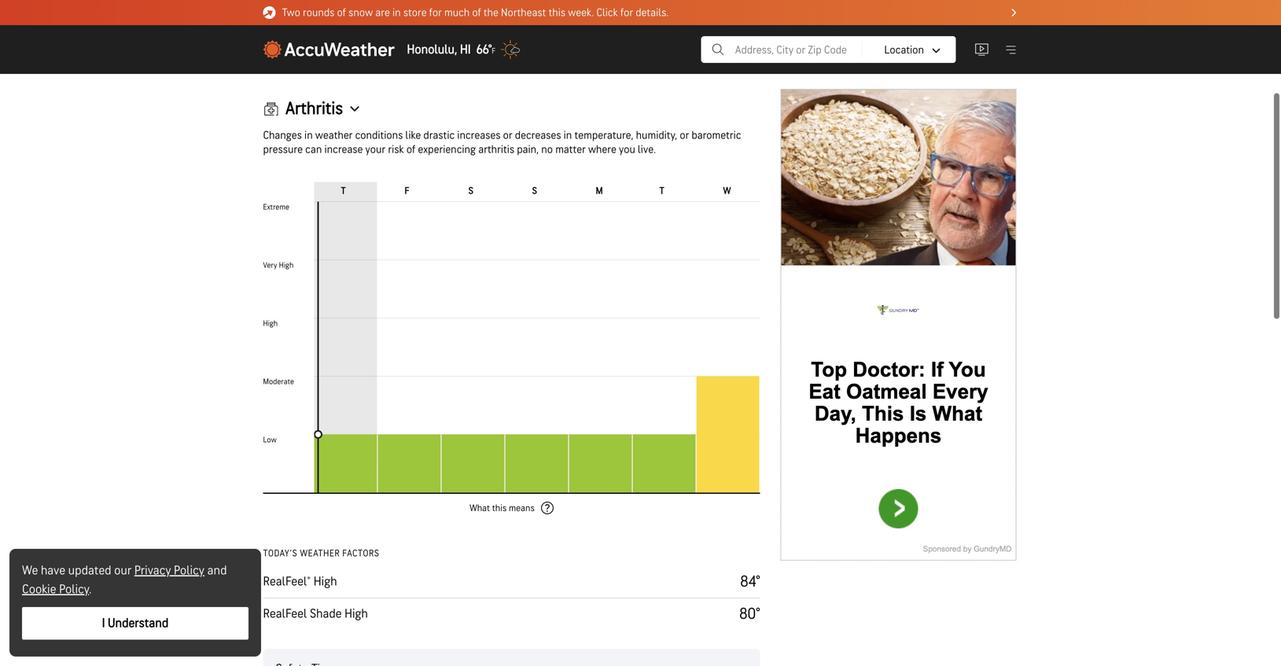Task type: vqa. For each thing, say whether or not it's contained in the screenshot.
conditions
yes



Task type: locate. For each thing, give the bounding box(es) containing it.
what
[[470, 503, 490, 514]]

can
[[305, 143, 322, 156]]

where
[[589, 143, 617, 156]]

this left week.
[[549, 6, 566, 19]]

1 horizontal spatial of
[[407, 143, 416, 156]]

decreases
[[515, 129, 561, 142]]

snow
[[349, 6, 373, 19]]

in right are
[[393, 6, 401, 19]]

realfeel shade high
[[263, 607, 368, 622]]

hi
[[460, 42, 471, 57]]

increases
[[457, 129, 501, 142]]

barometric
[[692, 129, 742, 142]]

i understand
[[102, 616, 169, 631]]

conditions
[[355, 129, 403, 142]]

policy
[[174, 563, 204, 579], [59, 582, 89, 598]]

0 horizontal spatial or
[[503, 129, 513, 142]]

policy down updated
[[59, 582, 89, 598]]

f
[[492, 46, 496, 56]]

80°
[[740, 605, 760, 624]]

0 horizontal spatial policy
[[59, 582, 89, 598]]

0 horizontal spatial for
[[429, 6, 442, 19]]

you
[[619, 143, 636, 156]]

cookie
[[22, 582, 56, 598]]

arthritis
[[286, 98, 343, 119]]

our
[[114, 563, 132, 579]]

two rounds of snow are in store for much of the northeast this week. click for details.
[[282, 6, 669, 19]]

this
[[549, 6, 566, 19], [492, 503, 507, 514]]

for
[[429, 6, 442, 19], [621, 6, 633, 19]]

or up the arthritis
[[503, 129, 513, 142]]

1 vertical spatial high
[[345, 607, 368, 622]]

2 or from the left
[[680, 129, 689, 142]]

increase
[[325, 143, 363, 156]]

1 horizontal spatial in
[[393, 6, 401, 19]]

in up matter
[[564, 129, 572, 142]]

the
[[484, 6, 499, 19]]

0 vertical spatial policy
[[174, 563, 204, 579]]

chevron down image
[[933, 48, 941, 53]]

of
[[337, 6, 346, 19], [472, 6, 481, 19], [407, 143, 416, 156]]

1 horizontal spatial or
[[680, 129, 689, 142]]

1 vertical spatial this
[[492, 503, 507, 514]]

no
[[542, 143, 553, 156]]

realfeel®
[[263, 574, 311, 590]]

experiencing
[[418, 143, 476, 156]]

0 vertical spatial this
[[549, 6, 566, 19]]

high down today's weather factors
[[314, 574, 337, 590]]

realfeel® high
[[263, 574, 337, 590]]

high
[[314, 574, 337, 590], [345, 607, 368, 622]]

in
[[393, 6, 401, 19], [305, 129, 313, 142], [564, 129, 572, 142]]

rounds
[[303, 6, 335, 19]]

0 horizontal spatial high
[[314, 574, 337, 590]]

or right humidity,
[[680, 129, 689, 142]]

changes
[[263, 129, 302, 142]]

i
[[102, 616, 105, 631]]

of left 'snow'
[[337, 6, 346, 19]]

for right click
[[621, 6, 633, 19]]

for right store
[[429, 6, 442, 19]]

this right what
[[492, 503, 507, 514]]

high right shade
[[345, 607, 368, 622]]

of down like
[[407, 143, 416, 156]]

of inside 'changes in weather conditions like drastic increases or decreases in temperature, humidity, or barometric pressure can increase your risk of experiencing arthritis pain, no matter where you live.'
[[407, 143, 416, 156]]

1 for from the left
[[429, 6, 442, 19]]

privacy policy link
[[134, 563, 204, 579]]

or
[[503, 129, 513, 142], [680, 129, 689, 142]]

of left the 'the'
[[472, 6, 481, 19]]

breaking news image
[[263, 6, 276, 19]]

in up can
[[305, 129, 313, 142]]

are
[[375, 6, 390, 19]]

1 horizontal spatial for
[[621, 6, 633, 19]]

temperature,
[[575, 129, 634, 142]]

policy left and
[[174, 563, 204, 579]]



Task type: describe. For each thing, give the bounding box(es) containing it.
today's
[[263, 548, 298, 559]]

updated
[[68, 563, 111, 579]]

0 horizontal spatial in
[[305, 129, 313, 142]]

privacy
[[134, 563, 171, 579]]

risk
[[388, 143, 404, 156]]

factors
[[342, 548, 380, 559]]

week.
[[568, 6, 594, 19]]

cookie policy link
[[22, 582, 89, 598]]

hamburger image
[[1004, 42, 1018, 57]]

we have updated our privacy policy and cookie policy .
[[22, 563, 227, 598]]

drastic
[[424, 129, 455, 142]]

1 horizontal spatial policy
[[174, 563, 204, 579]]

and
[[207, 563, 227, 579]]

your
[[365, 143, 386, 156]]

2 for from the left
[[621, 6, 633, 19]]

honolulu,
[[407, 42, 457, 57]]

have
[[41, 563, 65, 579]]

pain,
[[517, 143, 539, 156]]

chevron right image
[[1012, 9, 1017, 17]]

66°
[[476, 42, 492, 57]]

understand
[[108, 616, 169, 631]]

location
[[885, 43, 924, 56]]

matter
[[556, 143, 586, 156]]

1 horizontal spatial high
[[345, 607, 368, 622]]

2 horizontal spatial in
[[564, 129, 572, 142]]

live.
[[638, 143, 656, 156]]

today's weather factors
[[263, 548, 380, 559]]

weather
[[315, 129, 353, 142]]

humidity,
[[636, 129, 678, 142]]

much
[[444, 6, 470, 19]]

what this means
[[470, 503, 535, 514]]

northeast
[[501, 6, 546, 19]]

two rounds of snow are in store for much of the northeast this week. click for details. link
[[263, 0, 1018, 25]]

0 horizontal spatial this
[[492, 503, 507, 514]]

store
[[403, 6, 427, 19]]

0 horizontal spatial of
[[337, 6, 346, 19]]

1 vertical spatial policy
[[59, 582, 89, 598]]

like
[[406, 129, 421, 142]]

honolulu, hi 66° f
[[407, 42, 496, 57]]

details.
[[636, 6, 669, 19]]

we
[[22, 563, 38, 579]]

Address, City or Zip Code text field
[[735, 43, 924, 56]]

1 horizontal spatial this
[[549, 6, 566, 19]]

1 or from the left
[[503, 129, 513, 142]]

changes in weather conditions like drastic increases or decreases in temperature, humidity, or barometric pressure can increase your risk of experiencing arthritis pain, no matter where you live.
[[263, 129, 742, 156]]

means
[[509, 503, 535, 514]]

pressure
[[263, 143, 303, 156]]

two
[[282, 6, 300, 19]]

search image
[[711, 40, 726, 59]]

84°
[[740, 573, 760, 592]]

shade
[[310, 607, 342, 622]]

arthritis
[[479, 143, 515, 156]]

advertisement element
[[781, 89, 1017, 561]]

.
[[89, 582, 92, 598]]

weather
[[300, 548, 340, 559]]

in inside two rounds of snow are in store for much of the northeast this week. click for details. link
[[393, 6, 401, 19]]

realfeel
[[263, 607, 307, 622]]

2 horizontal spatial of
[[472, 6, 481, 19]]

click
[[597, 6, 618, 19]]

0 vertical spatial high
[[314, 574, 337, 590]]



